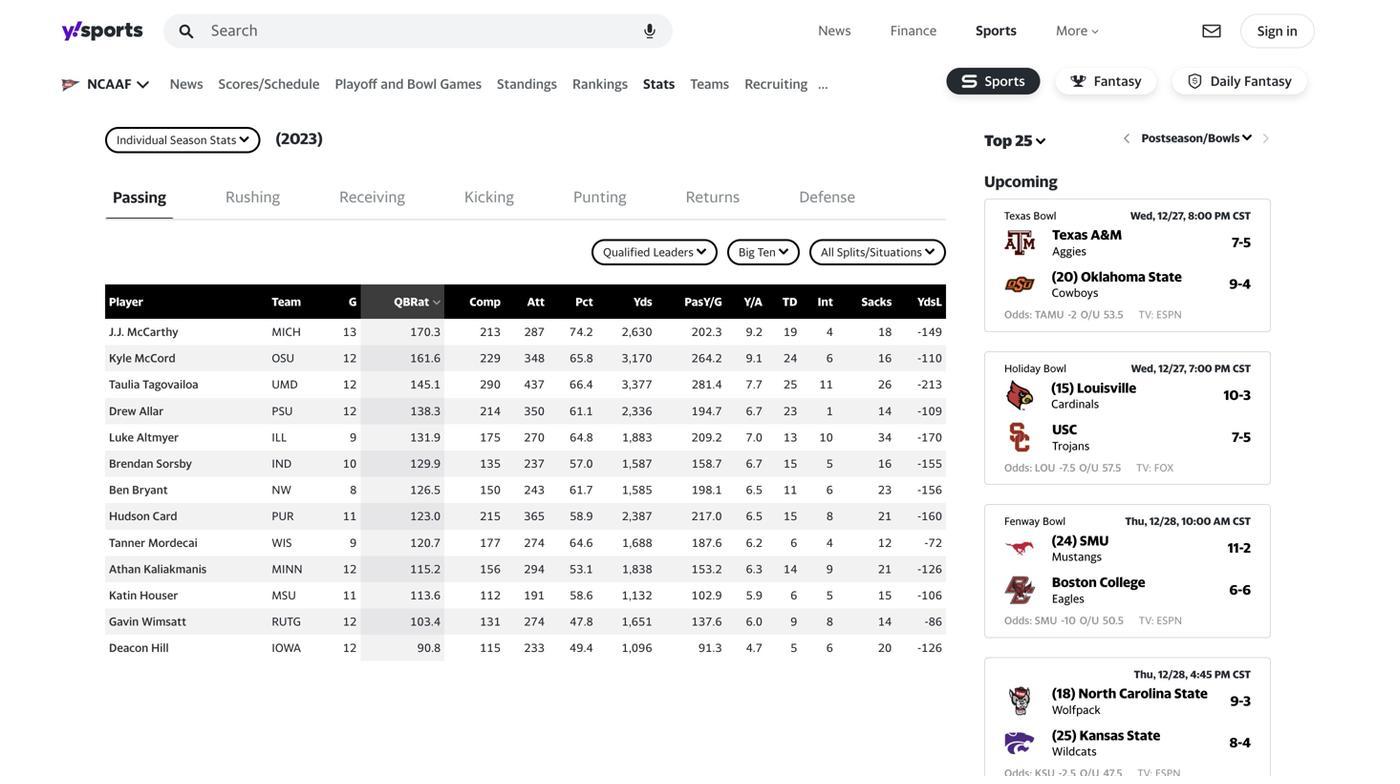 Task type: vqa. For each thing, say whether or not it's contained in the screenshot.


Task type: describe. For each thing, give the bounding box(es) containing it.
4:45
[[1190, 669, 1212, 681]]

usc
[[1052, 422, 1077, 438]]

returns
[[686, 188, 740, 206]]

bowl right and
[[407, 76, 437, 92]]

21 for -160
[[878, 510, 892, 523]]

rushing button
[[218, 173, 288, 219]]

-149
[[918, 325, 942, 339]]

16 for -155
[[878, 457, 892, 471]]

individual season stats
[[117, 133, 236, 147]]

1 vertical spatial 23
[[878, 484, 892, 497]]

123.0
[[410, 510, 441, 523]]

0 vertical spatial 23
[[784, 405, 797, 418]]

- for 137.6
[[925, 615, 929, 629]]

(24) smu mustangs
[[1052, 533, 1109, 564]]

passing
[[113, 188, 166, 206]]

5 down the 10-3
[[1243, 429, 1251, 445]]

- for 153.2
[[918, 563, 921, 576]]

(20) oklahoma state cowboys
[[1052, 269, 1182, 300]]

-86
[[925, 615, 942, 629]]

149
[[921, 325, 942, 339]]

team
[[272, 295, 301, 309]]

wimsatt
[[142, 615, 186, 629]]

150
[[480, 484, 501, 497]]

pct
[[576, 295, 593, 309]]

y/a
[[744, 295, 763, 309]]

: for boston college
[[1030, 615, 1032, 627]]

o/u for oklahoma
[[1081, 309, 1100, 321]]

trojans
[[1052, 439, 1090, 453]]

cardinals
[[1051, 398, 1099, 411]]

20
[[878, 642, 892, 655]]

6 right 24 at the top right of the page
[[826, 352, 833, 365]]

odds : smu -10 o/u 50.5
[[1004, 615, 1124, 627]]

deacon hill
[[109, 642, 169, 655]]

131.9
[[410, 431, 441, 444]]

0 horizontal spatial smu
[[1035, 615, 1057, 627]]

nw
[[272, 484, 291, 497]]

(18)
[[1052, 686, 1076, 702]]

1 vertical spatial stats
[[210, 133, 236, 147]]

o/u for college
[[1080, 615, 1099, 627]]

tv: espn for college
[[1139, 615, 1182, 627]]

61.7
[[569, 484, 593, 497]]

65.8
[[570, 352, 593, 365]]

sign
[[1258, 23, 1283, 39]]

previous week image
[[1123, 134, 1132, 143]]

fantasy link
[[1056, 68, 1157, 95]]

6-6
[[1229, 582, 1251, 598]]

10:00
[[1182, 516, 1211, 528]]

12/28, for 4:45
[[1158, 669, 1188, 681]]

cst for 5
[[1233, 210, 1251, 222]]

187.6
[[692, 536, 722, 550]]

wed, for louisville
[[1131, 363, 1156, 375]]

kyle
[[109, 352, 132, 365]]

264.2
[[691, 352, 722, 365]]

8 for 58.9
[[827, 510, 833, 523]]

o/u for trojans
[[1079, 462, 1099, 474]]

wed, for a&m
[[1130, 210, 1155, 222]]

mustangs
[[1052, 551, 1102, 564]]

kicking
[[464, 188, 514, 206]]

pm for 10-
[[1214, 363, 1231, 375]]

boston college eagles
[[1052, 575, 1145, 606]]

0 horizontal spatial 10
[[343, 457, 357, 471]]

drew
[[109, 405, 136, 418]]

0 horizontal spatial news link
[[170, 72, 203, 102]]

odds for usc
[[1004, 462, 1030, 474]]

4 down wed, 12/27, 8:00 pm cst
[[1242, 276, 1251, 292]]

1 vertical spatial 213
[[921, 378, 942, 392]]

6.2
[[746, 536, 763, 550]]

allar
[[139, 405, 164, 418]]

138.3
[[410, 405, 441, 418]]

58.6
[[570, 589, 593, 602]]

1 horizontal spatial 13
[[784, 431, 797, 444]]

- for 202.3
[[918, 325, 921, 339]]

9 right 6.0
[[790, 615, 797, 629]]

mccarthy
[[127, 325, 178, 339]]

287
[[524, 325, 545, 339]]

12 for 103.4
[[343, 615, 357, 629]]

athan kaliakmanis
[[109, 563, 207, 576]]

3 for 9-
[[1243, 694, 1251, 709]]

270
[[524, 431, 545, 444]]

- for 198.1
[[918, 484, 921, 497]]

5 right 4.7
[[790, 642, 797, 655]]

9 right 6.3
[[826, 563, 833, 576]]

4 down int on the top of page
[[826, 325, 833, 339]]

ten
[[758, 246, 776, 259]]

4 down 9-3
[[1242, 736, 1251, 751]]

: for (20) oklahoma state
[[1030, 309, 1032, 321]]

12 for 161.6
[[343, 352, 357, 365]]

playoff and bowl games
[[335, 76, 482, 92]]

tv: for college
[[1139, 615, 1154, 627]]

1,883
[[622, 431, 652, 444]]

215
[[480, 510, 501, 523]]

luke altmyer
[[109, 431, 179, 444]]

gavin
[[109, 615, 139, 629]]

texas for a&m
[[1052, 227, 1088, 243]]

112
[[480, 589, 501, 602]]

9 right wis
[[350, 536, 357, 550]]

6.3
[[746, 563, 763, 576]]

mccord
[[134, 352, 175, 365]]

next week image
[[1261, 134, 1271, 143]]

7- for trojans
[[1232, 429, 1244, 445]]

playoff
[[335, 76, 378, 92]]

5 right 5.9
[[826, 589, 833, 602]]

9- for 4
[[1229, 276, 1242, 292]]

0 horizontal spatial 25
[[784, 378, 797, 392]]

- for 102.9
[[918, 589, 921, 602]]

1 horizontal spatial 2
[[1244, 541, 1251, 556]]

leaders
[[653, 246, 694, 259]]

tv: espn for oklahoma
[[1139, 309, 1182, 321]]

2 vertical spatial 10
[[1064, 615, 1076, 627]]

bowl for texas
[[1033, 210, 1056, 222]]

7-5 for trojans
[[1232, 429, 1251, 445]]

2 vertical spatial 15
[[878, 589, 892, 602]]

1 horizontal spatial 156
[[921, 484, 942, 497]]

-126 for 21
[[918, 563, 942, 576]]

9 left 131.9 at the bottom of page
[[350, 431, 357, 444]]

Search query text field
[[163, 14, 673, 48]]

houser
[[140, 589, 178, 602]]

49.4
[[569, 642, 593, 655]]

153.2
[[691, 563, 722, 576]]

21 for -126
[[878, 563, 892, 576]]

243
[[524, 484, 545, 497]]

wed, 12/27, 8:00 pm cst
[[1130, 210, 1251, 222]]

6 right 5.9
[[790, 589, 797, 602]]

lou
[[1035, 462, 1055, 474]]

brendan
[[109, 457, 153, 471]]

j.j. mccarthy link
[[109, 325, 178, 339]]

0 vertical spatial 13
[[343, 325, 357, 339]]

6.5 for 11
[[746, 484, 763, 497]]

6-
[[1229, 582, 1243, 598]]

11 right the 198.1
[[784, 484, 797, 497]]

- for 209.2
[[918, 431, 921, 444]]

6.0
[[746, 615, 763, 629]]

texas a&m aggies
[[1052, 227, 1122, 258]]

135
[[480, 457, 501, 471]]

wolfpack
[[1052, 704, 1101, 717]]

113.6
[[410, 589, 441, 602]]

11 right pur
[[343, 510, 357, 523]]

1 vertical spatial sports
[[985, 73, 1025, 89]]

pm for 7-
[[1214, 210, 1231, 222]]

12 left the -72
[[878, 536, 892, 550]]

cowboys
[[1052, 286, 1098, 300]]

3 pm from the top
[[1214, 669, 1231, 681]]

- for 187.6
[[924, 536, 928, 550]]

110
[[921, 352, 942, 365]]

check your mail image
[[1202, 24, 1221, 38]]

0 vertical spatial 213
[[480, 325, 501, 339]]

14 for 8
[[878, 615, 892, 629]]

9-4
[[1229, 276, 1251, 292]]

state for (25) kansas state
[[1127, 728, 1160, 744]]

stats link
[[643, 72, 675, 102]]

more button
[[1052, 18, 1105, 43]]

158.7
[[692, 457, 722, 471]]

16 for -110
[[878, 352, 892, 365]]

… button
[[818, 75, 828, 92]]

thu, 12/28, 10:00 am cst
[[1125, 516, 1251, 528]]

qualified leaders
[[603, 246, 694, 259]]

espn for (20) oklahoma state
[[1156, 309, 1182, 321]]

6 down 11-2
[[1243, 582, 1251, 598]]

att
[[527, 295, 545, 309]]

- for 91.3
[[918, 642, 921, 655]]

281.4
[[692, 378, 722, 392]]

- for 217.0
[[918, 510, 921, 523]]

5 up 9-4
[[1243, 235, 1251, 250]]

0 vertical spatial stats
[[643, 76, 675, 92]]

g
[[349, 295, 357, 309]]

bowl for (15)
[[1043, 363, 1066, 375]]

thu, for thu, 12/28, 10:00 am cst
[[1125, 516, 1147, 528]]



Task type: locate. For each thing, give the bounding box(es) containing it.
12/28,
[[1150, 516, 1179, 528], [1158, 669, 1188, 681]]

126 down -86
[[921, 642, 942, 655]]

126 up 106
[[921, 563, 942, 576]]

wildcats
[[1052, 745, 1097, 759]]

15 for 6.7
[[784, 457, 797, 471]]

pm right 4:45
[[1214, 669, 1231, 681]]

213 up 229 on the top left of page
[[480, 325, 501, 339]]

drew allar link
[[109, 405, 164, 418]]

0 horizontal spatial news
[[170, 76, 203, 92]]

0 vertical spatial sports link
[[972, 18, 1021, 43]]

2 21 from the top
[[878, 563, 892, 576]]

pm right the '7:00'
[[1214, 363, 1231, 375]]

13 right 7.0
[[784, 431, 797, 444]]

tv: espn right the 53.5
[[1139, 309, 1182, 321]]

pur
[[272, 510, 294, 523]]

espn for boston college
[[1157, 615, 1182, 627]]

3 down wed, 12/27, 7:00 pm cst
[[1243, 388, 1251, 403]]

0 vertical spatial 12/28,
[[1150, 516, 1179, 528]]

120.7
[[410, 536, 441, 550]]

katin
[[109, 589, 137, 602]]

14 for 1
[[878, 405, 892, 418]]

- for 281.4
[[918, 378, 921, 392]]

0 horizontal spatial 2
[[1071, 309, 1077, 321]]

7-5 up 9-4
[[1232, 235, 1251, 250]]

punting
[[573, 188, 626, 206]]

1 vertical spatial 3
[[1243, 694, 1251, 709]]

0 vertical spatial news
[[818, 22, 851, 38]]

66.4
[[569, 378, 593, 392]]

0 vertical spatial smu
[[1080, 533, 1109, 549]]

274 down 365
[[524, 536, 545, 550]]

-126
[[918, 563, 942, 576], [918, 642, 942, 655]]

state down thu, 12/28, 4:45 pm cst
[[1174, 686, 1208, 702]]

(24)
[[1052, 533, 1077, 549]]

state for (20) oklahoma state
[[1149, 269, 1182, 285]]

2 down 'cowboys'
[[1071, 309, 1077, 321]]

1 espn from the top
[[1156, 309, 1182, 321]]

6.7 down 7.7
[[746, 405, 763, 418]]

1 horizontal spatial 213
[[921, 378, 942, 392]]

2 odds from the top
[[1004, 462, 1030, 474]]

156 down 155 in the right bottom of the page
[[921, 484, 942, 497]]

cst for 3
[[1233, 363, 1251, 375]]

1 vertical spatial 6.7
[[746, 457, 763, 471]]

bryant
[[132, 484, 168, 497]]

7- for a&m
[[1232, 235, 1244, 250]]

2 vertical spatial o/u
[[1080, 615, 1099, 627]]

state right the oklahoma
[[1149, 269, 1182, 285]]

12 right 'minn'
[[343, 563, 357, 576]]

sorsby
[[156, 457, 192, 471]]

tv: left the fox on the right bottom
[[1136, 462, 1151, 474]]

-126 down -86
[[918, 642, 942, 655]]

1 vertical spatial smu
[[1035, 615, 1057, 627]]

1 horizontal spatial fantasy
[[1244, 73, 1292, 89]]

437
[[524, 378, 545, 392]]

1 vertical spatial odds
[[1004, 462, 1030, 474]]

2 -126 from the top
[[918, 642, 942, 655]]

wed, up louisville
[[1131, 363, 1156, 375]]

6.7 for 15
[[746, 457, 763, 471]]

12/27, left the '7:00'
[[1158, 363, 1187, 375]]

12/28, left 10:00
[[1150, 516, 1179, 528]]

23 left -156
[[878, 484, 892, 497]]

bowl up (15)
[[1043, 363, 1066, 375]]

9- down wed, 12/27, 8:00 pm cst
[[1229, 276, 1242, 292]]

25 down 24 at the top right of the page
[[784, 378, 797, 392]]

2 fantasy from the left
[[1244, 73, 1292, 89]]

1 horizontal spatial 25
[[1015, 131, 1033, 150]]

1 fantasy from the left
[[1094, 73, 1142, 89]]

cst for 2
[[1233, 516, 1251, 528]]

3 odds from the top
[[1004, 615, 1030, 627]]

receiving button
[[332, 173, 413, 219]]

taulia
[[109, 378, 140, 392]]

15 right the 217.0
[[784, 510, 797, 523]]

0 vertical spatial -126
[[918, 563, 942, 576]]

1,651
[[622, 615, 652, 629]]

finance link
[[887, 18, 941, 43]]

11 right msu
[[343, 589, 357, 602]]

10-
[[1224, 388, 1243, 403]]

12 for 115.2
[[343, 563, 357, 576]]

fantasy up previous week icon
[[1094, 73, 1142, 89]]

12 down g
[[343, 352, 357, 365]]

odds for (20)
[[1004, 309, 1030, 321]]

(18) north carolina state wolfpack
[[1052, 686, 1208, 717]]

pm right 8:00
[[1214, 210, 1231, 222]]

-126 up -106
[[918, 563, 942, 576]]

holiday bowl
[[1004, 363, 1066, 375]]

fox
[[1154, 462, 1174, 474]]

12/28, left 4:45
[[1158, 669, 1188, 681]]

2 vertical spatial 14
[[878, 615, 892, 629]]

0 vertical spatial 156
[[921, 484, 942, 497]]

tv: right the 53.5
[[1139, 309, 1154, 321]]

tanner mordecai
[[109, 536, 198, 550]]

0 vertical spatial 274
[[524, 536, 545, 550]]

standings
[[497, 76, 557, 92]]

state inside (20) oklahoma state cowboys
[[1149, 269, 1182, 285]]

1 horizontal spatial 10
[[819, 431, 833, 444]]

taulia tagovailoa
[[109, 378, 198, 392]]

receiving
[[339, 188, 405, 206]]

0 vertical spatial state
[[1149, 269, 1182, 285]]

1
[[826, 405, 833, 418]]

bowl up (24)
[[1043, 516, 1066, 528]]

cst right 8:00
[[1233, 210, 1251, 222]]

0 vertical spatial 8
[[350, 484, 357, 497]]

1 vertical spatial pm
[[1214, 363, 1231, 375]]

26
[[878, 378, 892, 392]]

2 126 from the top
[[921, 642, 942, 655]]

12/27,
[[1158, 210, 1186, 222], [1158, 363, 1187, 375]]

1 vertical spatial news
[[170, 76, 203, 92]]

1 vertical spatial news link
[[170, 72, 203, 102]]

9- up 8-
[[1230, 694, 1243, 709]]

1 vertical spatial 6.5
[[746, 510, 763, 523]]

-72
[[924, 536, 942, 550]]

16 down 34
[[878, 457, 892, 471]]

274 up 233
[[524, 615, 545, 629]]

espn right the 53.5
[[1156, 309, 1182, 321]]

cst up 9-3
[[1233, 669, 1251, 681]]

1 vertical spatial tv: espn
[[1139, 615, 1182, 627]]

0 vertical spatial 12/27,
[[1158, 210, 1186, 222]]

2 6.5 from the top
[[746, 510, 763, 523]]

- for 194.7
[[918, 405, 921, 418]]

1 horizontal spatial news
[[818, 22, 851, 38]]

4 right 6.2
[[826, 536, 833, 550]]

9-3
[[1230, 694, 1251, 709]]

0 horizontal spatial 156
[[480, 563, 501, 576]]

12 for 138.3
[[343, 405, 357, 418]]

64.8
[[570, 431, 593, 444]]

fantasy right daily
[[1244, 73, 1292, 89]]

9- for 3
[[1230, 694, 1243, 709]]

tv: espn right 50.5
[[1139, 615, 1182, 627]]

53.5
[[1104, 309, 1123, 321]]

tv: right 50.5
[[1139, 615, 1154, 627]]

(15) louisville cardinals
[[1051, 380, 1136, 411]]

0 vertical spatial sports
[[976, 22, 1017, 38]]

1 -126 from the top
[[918, 563, 942, 576]]

2 pm from the top
[[1214, 363, 1231, 375]]

3 for 10-
[[1243, 388, 1251, 403]]

0 vertical spatial 2
[[1071, 309, 1077, 321]]

0 vertical spatial odds
[[1004, 309, 1030, 321]]

teams link
[[690, 72, 729, 102]]

14 up 34
[[878, 405, 892, 418]]

-126 for 20
[[918, 642, 942, 655]]

defense
[[799, 188, 855, 206]]

25 right top
[[1015, 131, 1033, 150]]

0 vertical spatial :
[[1030, 309, 1032, 321]]

0 vertical spatial tv: espn
[[1139, 309, 1182, 321]]

0 horizontal spatial 23
[[784, 405, 797, 418]]

state inside the (25) kansas state wildcats
[[1127, 728, 1160, 744]]

191
[[524, 589, 545, 602]]

6.5 for 15
[[746, 510, 763, 523]]

0 vertical spatial 7-5
[[1232, 235, 1251, 250]]

4
[[1242, 276, 1251, 292], [826, 325, 833, 339], [826, 536, 833, 550], [1242, 736, 1251, 751]]

57.0
[[569, 457, 593, 471]]

2 vertical spatial state
[[1127, 728, 1160, 744]]

0 vertical spatial 6.5
[[746, 484, 763, 497]]

smu inside (24) smu mustangs
[[1080, 533, 1109, 549]]

0 horizontal spatial 213
[[480, 325, 501, 339]]

odds left tamu
[[1004, 309, 1030, 321]]

tv: for trojans
[[1136, 462, 1151, 474]]

thu, down tv: fox
[[1125, 516, 1147, 528]]

2 16 from the top
[[878, 457, 892, 471]]

games
[[440, 76, 482, 92]]

12 right psu
[[343, 405, 357, 418]]

1 : from the top
[[1030, 309, 1032, 321]]

brendan sorsby link
[[109, 457, 192, 471]]

0 vertical spatial news link
[[814, 18, 855, 43]]

sports link left more in the top right of the page
[[972, 18, 1021, 43]]

in
[[1286, 23, 1298, 39]]

5 down 1
[[826, 457, 833, 471]]

ydsl
[[917, 295, 942, 309]]

3 : from the top
[[1030, 615, 1032, 627]]

1 vertical spatial 25
[[784, 378, 797, 392]]

5
[[1243, 235, 1251, 250], [1243, 429, 1251, 445], [826, 457, 833, 471], [826, 589, 833, 602], [790, 642, 797, 655]]

news link up the season
[[170, 72, 203, 102]]

0 vertical spatial 126
[[921, 563, 942, 576]]

thu, for thu, 12/28, 4:45 pm cst
[[1134, 669, 1156, 681]]

6 down 1
[[826, 484, 833, 497]]

1 vertical spatial state
[[1174, 686, 1208, 702]]

0 vertical spatial pm
[[1214, 210, 1231, 222]]

smu up mustangs
[[1080, 533, 1109, 549]]

sign in
[[1258, 23, 1298, 39]]

1 vertical spatial texas
[[1052, 227, 1088, 243]]

0 vertical spatial 6.7
[[746, 405, 763, 418]]

64.6
[[569, 536, 593, 550]]

north
[[1078, 686, 1116, 702]]

1 vertical spatial 7-
[[1232, 429, 1244, 445]]

7:00
[[1189, 363, 1212, 375]]

o/u right 7.5
[[1079, 462, 1099, 474]]

274 for 131
[[524, 615, 545, 629]]

2 horizontal spatial 10
[[1064, 615, 1076, 627]]

0 vertical spatial 16
[[878, 352, 892, 365]]

big ten
[[739, 246, 776, 259]]

stats left teams
[[643, 76, 675, 92]]

10 down 1
[[819, 431, 833, 444]]

wed, left 8:00
[[1130, 210, 1155, 222]]

12 right rutg
[[343, 615, 357, 629]]

holiday
[[1004, 363, 1041, 375]]

12 right iowa
[[343, 642, 357, 655]]

1 vertical spatial espn
[[1157, 615, 1182, 627]]

0 vertical spatial texas
[[1004, 210, 1031, 222]]

ind
[[272, 457, 292, 471]]

11 up 1
[[819, 378, 833, 392]]

tanner mordecai link
[[109, 536, 198, 550]]

1 odds from the top
[[1004, 309, 1030, 321]]

0 vertical spatial o/u
[[1081, 309, 1100, 321]]

57.5
[[1103, 462, 1121, 474]]

1 pm from the top
[[1214, 210, 1231, 222]]

int
[[818, 295, 833, 309]]

21
[[878, 510, 892, 523], [878, 563, 892, 576]]

thu,
[[1125, 516, 1147, 528], [1134, 669, 1156, 681]]

kicking button
[[457, 173, 522, 219]]

smu down eagles
[[1035, 615, 1057, 627]]

12/28, for 10:00
[[1150, 516, 1179, 528]]

8-4
[[1230, 736, 1251, 751]]

texas inside texas a&m aggies
[[1052, 227, 1088, 243]]

2 tv: espn from the top
[[1139, 615, 1182, 627]]

1 vertical spatial 15
[[784, 510, 797, 523]]

1 vertical spatial :
[[1030, 462, 1032, 474]]

0 vertical spatial 14
[[878, 405, 892, 418]]

2 vertical spatial odds
[[1004, 615, 1030, 627]]

1 16 from the top
[[878, 352, 892, 365]]

7-5 down the 10-3
[[1232, 429, 1251, 445]]

: for usc
[[1030, 462, 1032, 474]]

texas for bowl
[[1004, 210, 1031, 222]]

more
[[1056, 22, 1088, 38]]

recruiting link
[[745, 72, 808, 102]]

106
[[921, 589, 942, 602]]

deacon hill link
[[109, 642, 169, 655]]

1 7-5 from the top
[[1232, 235, 1251, 250]]

126 for 21
[[921, 563, 942, 576]]

12/27, for texas a&m
[[1158, 210, 1186, 222]]

odds left lou
[[1004, 462, 1030, 474]]

card
[[153, 510, 177, 523]]

15 right 158.7
[[784, 457, 797, 471]]

0 vertical spatial thu,
[[1125, 516, 1147, 528]]

2 up 6-6
[[1244, 541, 1251, 556]]

274 for 177
[[524, 536, 545, 550]]

2 vertical spatial pm
[[1214, 669, 1231, 681]]

0 vertical spatial tv:
[[1139, 309, 1154, 321]]

2 vertical spatial :
[[1030, 615, 1032, 627]]

0 vertical spatial 25
[[1015, 131, 1033, 150]]

1 tv: espn from the top
[[1139, 309, 1182, 321]]

sign in toolbar
[[1173, 14, 1315, 48]]

2 espn from the top
[[1157, 615, 1182, 627]]

bowl down upcoming on the right top of the page
[[1033, 210, 1056, 222]]

sports up top 25
[[985, 73, 1025, 89]]

state inside (18) north carolina state wolfpack
[[1174, 686, 1208, 702]]

1 274 from the top
[[524, 536, 545, 550]]

1 vertical spatial 21
[[878, 563, 892, 576]]

- for 264.2
[[918, 352, 921, 365]]

1 vertical spatial 9-
[[1230, 694, 1243, 709]]

1 horizontal spatial smu
[[1080, 533, 1109, 549]]

1 vertical spatial 12/27,
[[1158, 363, 1187, 375]]

mordecai
[[148, 536, 198, 550]]

1 vertical spatial 10
[[343, 457, 357, 471]]

12/27, left 8:00
[[1158, 210, 1186, 222]]

90.8
[[417, 642, 441, 655]]

2 274 from the top
[[524, 615, 545, 629]]

1 126 from the top
[[921, 563, 942, 576]]

6 right 6.2
[[790, 536, 797, 550]]

2 vertical spatial tv:
[[1139, 615, 1154, 627]]

72
[[928, 536, 942, 550]]

0 horizontal spatial stats
[[210, 133, 236, 147]]

1 6.7 from the top
[[746, 405, 763, 418]]

yds
[[634, 295, 652, 309]]

7- up 9-4
[[1232, 235, 1244, 250]]

playoff and bowl games link
[[335, 72, 482, 102]]

1 3 from the top
[[1243, 388, 1251, 403]]

2 6.7 from the top
[[746, 457, 763, 471]]

0 vertical spatial 10
[[819, 431, 833, 444]]

126 for 20
[[921, 642, 942, 655]]

2 7-5 from the top
[[1232, 429, 1251, 445]]

1 horizontal spatial 23
[[878, 484, 892, 497]]

1 7- from the top
[[1232, 235, 1244, 250]]

0 vertical spatial 7-
[[1232, 235, 1244, 250]]

…
[[818, 76, 828, 92]]

2,387
[[622, 510, 652, 523]]

1 vertical spatial 14
[[784, 563, 797, 576]]

texas up aggies on the top right
[[1052, 227, 1088, 243]]

13
[[343, 325, 357, 339], [784, 431, 797, 444]]

1 21 from the top
[[878, 510, 892, 523]]

0 vertical spatial 9-
[[1229, 276, 1242, 292]]

0 vertical spatial espn
[[1156, 309, 1182, 321]]

7-5 for a&m
[[1232, 235, 1251, 250]]

None search field
[[163, 14, 673, 58]]

1 6.5 from the top
[[746, 484, 763, 497]]

mich
[[272, 325, 301, 339]]

23 left 1
[[784, 405, 797, 418]]

pasy/g
[[685, 295, 722, 309]]

14 up 20
[[878, 615, 892, 629]]

13 down g
[[343, 325, 357, 339]]

1 vertical spatial 126
[[921, 642, 942, 655]]

sports link up top
[[947, 68, 1040, 95]]

(20)
[[1052, 269, 1078, 285]]

2 : from the top
[[1030, 462, 1032, 474]]

15 for 6.5
[[784, 510, 797, 523]]

10 down eagles
[[1064, 615, 1076, 627]]

1 vertical spatial thu,
[[1134, 669, 1156, 681]]

news up the season
[[170, 76, 203, 92]]

stats right the season
[[210, 133, 236, 147]]

156 up 112
[[480, 563, 501, 576]]

12/27, for (15) louisville
[[1158, 363, 1187, 375]]

:
[[1030, 309, 1032, 321], [1030, 462, 1032, 474], [1030, 615, 1032, 627]]

2 3 from the top
[[1243, 694, 1251, 709]]

0 vertical spatial 15
[[784, 457, 797, 471]]

odds for boston
[[1004, 615, 1030, 627]]

finance
[[890, 22, 937, 38]]

kaliakmanis
[[144, 563, 207, 576]]

6.7 down 7.0
[[746, 457, 763, 471]]

(15)
[[1051, 380, 1074, 396]]

tv: for oklahoma
[[1139, 309, 1154, 321]]

upcoming
[[984, 172, 1058, 190]]

16 up 26 on the right of the page
[[878, 352, 892, 365]]

0 vertical spatial wed,
[[1130, 210, 1155, 222]]

0 vertical spatial 21
[[878, 510, 892, 523]]

12 right the umd
[[343, 378, 357, 392]]

state down (18) north carolina state wolfpack
[[1127, 728, 1160, 744]]

bowl for (24)
[[1043, 516, 1066, 528]]

rushing
[[225, 188, 280, 206]]

1 vertical spatial 16
[[878, 457, 892, 471]]

espn right 50.5
[[1157, 615, 1182, 627]]

- for 158.7
[[918, 457, 921, 471]]

1 vertical spatial o/u
[[1079, 462, 1099, 474]]

0 horizontal spatial 13
[[343, 325, 357, 339]]

12 for 145.1
[[343, 378, 357, 392]]

10 right ind
[[343, 457, 357, 471]]

o/u left 50.5
[[1080, 615, 1099, 627]]

131
[[480, 615, 501, 629]]

0 horizontal spatial fantasy
[[1094, 73, 1142, 89]]

8 for 47.8
[[827, 615, 833, 629]]

sports left more in the top right of the page
[[976, 22, 1017, 38]]

top
[[984, 131, 1012, 150]]

all
[[821, 246, 834, 259]]

qualified
[[603, 246, 650, 259]]

11-2
[[1228, 541, 1251, 556]]

news up … "dropdown button"
[[818, 22, 851, 38]]

14
[[878, 405, 892, 418], [784, 563, 797, 576], [878, 615, 892, 629]]

1 vertical spatial 13
[[784, 431, 797, 444]]

1 vertical spatial 156
[[480, 563, 501, 576]]

1 vertical spatial tv:
[[1136, 462, 1151, 474]]

1 vertical spatial 7-5
[[1232, 429, 1251, 445]]

12 for 90.8
[[343, 642, 357, 655]]

6 left 20
[[826, 642, 833, 655]]

cst up the 10-3
[[1233, 363, 1251, 375]]

1 vertical spatial sports link
[[947, 68, 1040, 95]]

25
[[1015, 131, 1033, 150], [784, 378, 797, 392]]

ncaaf link
[[61, 72, 132, 102]]

6.7 for 23
[[746, 405, 763, 418]]

2 7- from the top
[[1232, 429, 1244, 445]]

texas bowl
[[1004, 210, 1056, 222]]

(25) kansas state wildcats
[[1052, 728, 1160, 759]]



